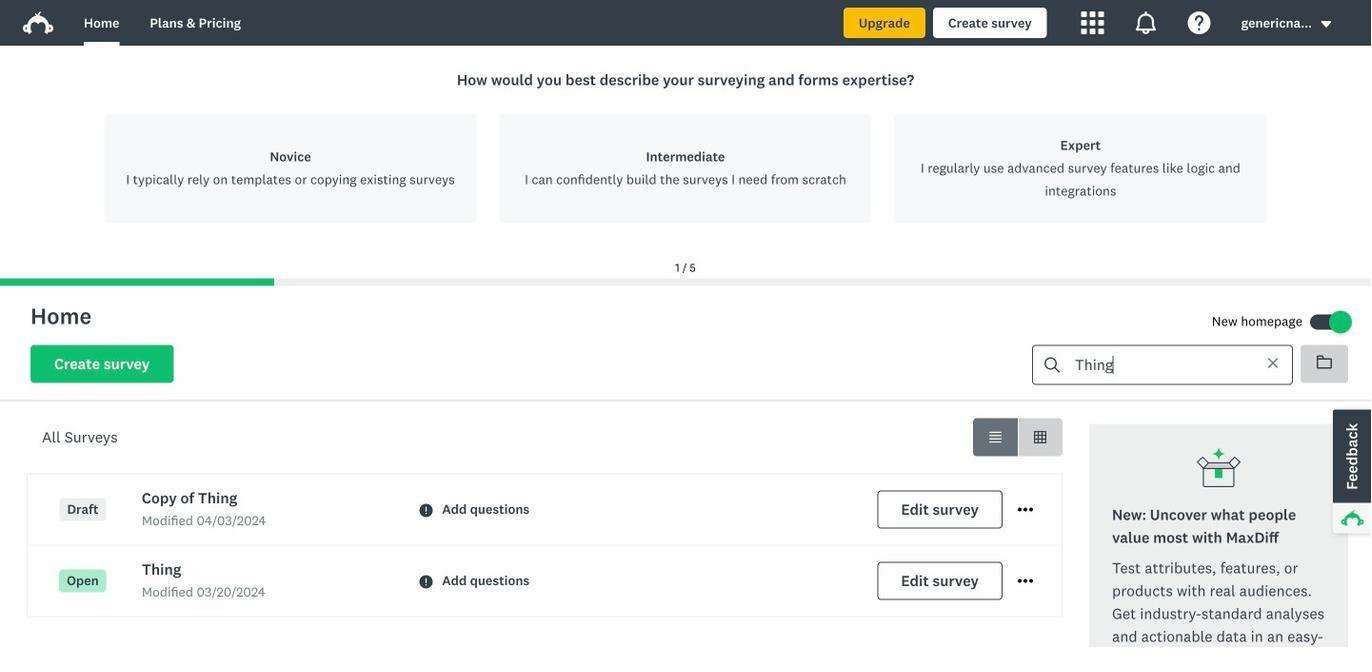 Task type: locate. For each thing, give the bounding box(es) containing it.
warning image
[[420, 576, 433, 589]]

0 vertical spatial open menu image
[[1019, 503, 1034, 518]]

brand logo image
[[23, 8, 53, 38], [23, 11, 53, 34]]

0 vertical spatial open menu image
[[1019, 509, 1034, 512]]

1 vertical spatial open menu image
[[1019, 580, 1034, 584]]

open menu image
[[1019, 503, 1034, 518], [1019, 580, 1034, 584]]

1 vertical spatial open menu image
[[1019, 574, 1034, 590]]

products icon image
[[1082, 11, 1105, 34], [1082, 11, 1105, 34]]

open menu image
[[1019, 509, 1034, 512], [1019, 574, 1034, 590]]

dialog
[[0, 46, 1372, 286]]

search image
[[1045, 358, 1060, 373]]

dropdown arrow icon image
[[1321, 18, 1334, 31], [1322, 21, 1332, 28]]

help icon image
[[1189, 11, 1212, 34]]

group
[[974, 419, 1063, 457]]



Task type: vqa. For each thing, say whether or not it's contained in the screenshot.
text field
no



Task type: describe. For each thing, give the bounding box(es) containing it.
1 open menu image from the top
[[1019, 503, 1034, 518]]

Search text field
[[1060, 346, 1251, 384]]

1 brand logo image from the top
[[23, 8, 53, 38]]

folders image
[[1318, 355, 1333, 370]]

clear search image
[[1269, 358, 1279, 368]]

2 brand logo image from the top
[[23, 11, 53, 34]]

1 open menu image from the top
[[1019, 509, 1034, 512]]

warning image
[[420, 504, 433, 518]]

search image
[[1045, 358, 1060, 373]]

notification center icon image
[[1135, 11, 1158, 34]]

folders image
[[1318, 356, 1333, 369]]

clear search image
[[1267, 357, 1281, 370]]

2 open menu image from the top
[[1019, 574, 1034, 590]]

2 open menu image from the top
[[1019, 580, 1034, 584]]

max diff icon image
[[1197, 447, 1242, 493]]



